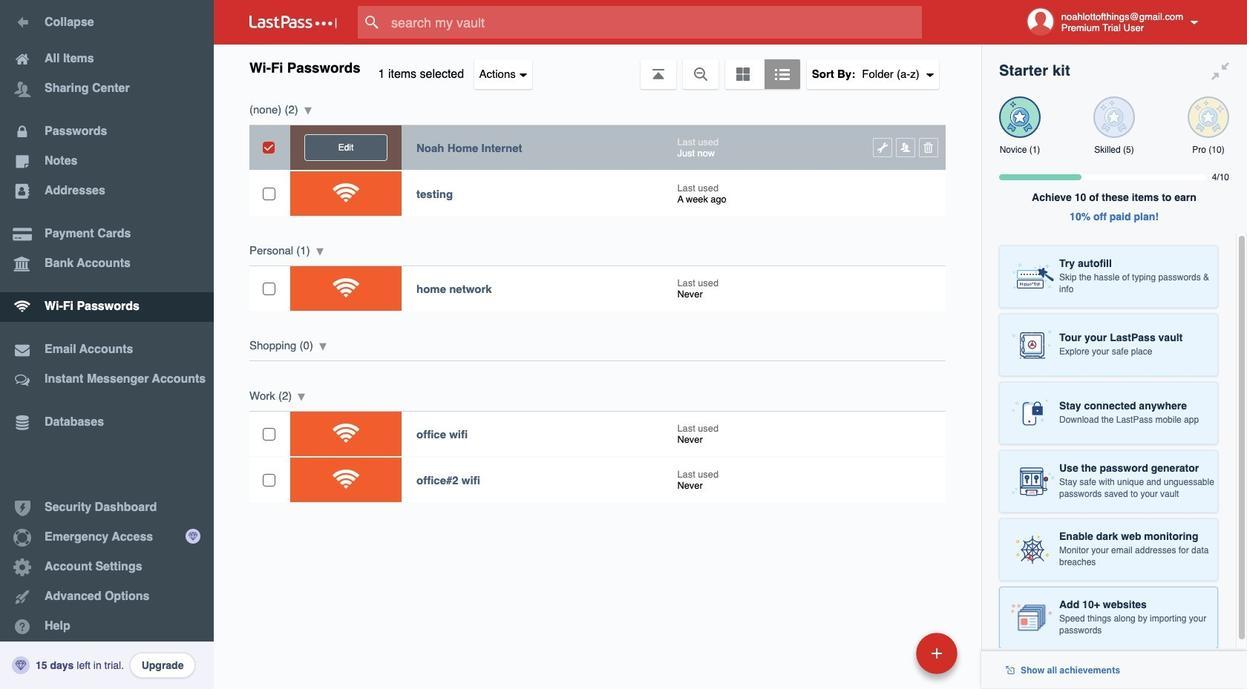 Task type: locate. For each thing, give the bounding box(es) containing it.
vault options navigation
[[214, 45, 982, 89]]

new item element
[[814, 633, 963, 675]]

main navigation navigation
[[0, 0, 214, 690]]



Task type: vqa. For each thing, say whether or not it's contained in the screenshot.
Main navigation navigation
yes



Task type: describe. For each thing, give the bounding box(es) containing it.
lastpass image
[[250, 16, 337, 29]]

new item navigation
[[814, 629, 967, 690]]

search my vault text field
[[358, 6, 951, 39]]

Search search field
[[358, 6, 951, 39]]



